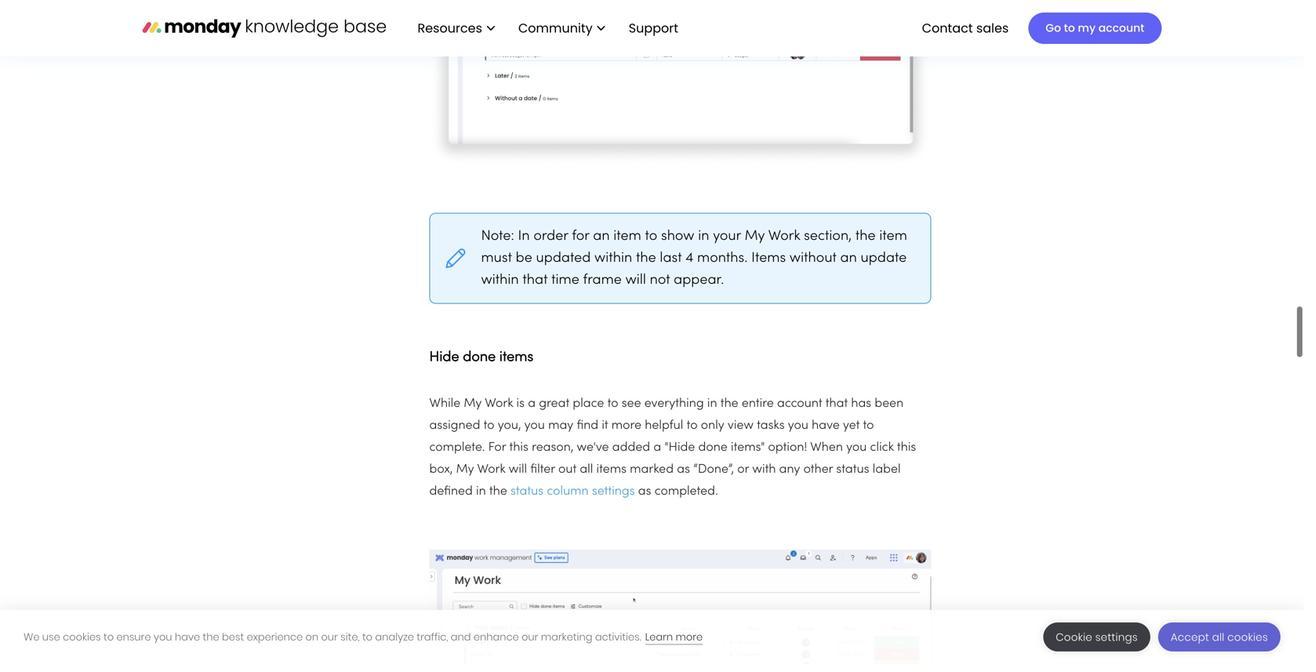 Task type: describe. For each thing, give the bounding box(es) containing it.
dialog containing cookie settings
[[0, 610, 1305, 665]]

not
[[650, 274, 670, 287]]

frame
[[583, 274, 622, 287]]

learn more link
[[646, 630, 703, 645]]

items
[[752, 252, 786, 265]]

we use cookies to ensure you have the best experience on our site, to analyze traffic, and enhance our marketing activities. learn more
[[24, 630, 703, 645]]

activities.
[[595, 630, 642, 645]]

more inside "dialog"
[[676, 630, 703, 645]]

we've
[[577, 442, 609, 454]]

1 vertical spatial in
[[708, 398, 718, 410]]

you inside "dialog"
[[154, 630, 172, 645]]

cookies for use
[[63, 630, 101, 645]]

2 vertical spatial my
[[456, 464, 474, 476]]

monday.com logo image
[[142, 11, 386, 44]]

resources link
[[410, 15, 503, 42]]

other
[[804, 464, 834, 476]]

ensure
[[116, 630, 151, 645]]

use
[[42, 630, 60, 645]]

complete.
[[430, 442, 485, 454]]

support
[[629, 19, 679, 37]]

items"
[[731, 442, 765, 454]]

go
[[1046, 20, 1062, 36]]

time
[[552, 274, 580, 287]]

order
[[534, 230, 569, 243]]

that inside while my work is a great place to see everything in the entire account that has been assigned to you, you may find it more helpful to only view tasks you have yet to complete. for this reason, we've added a "hide done items" option! when you click this box, my work will filter out all items marked as "done", or with any other status label defined in the
[[826, 398, 848, 410]]

while
[[430, 398, 461, 410]]

6.gif image
[[430, 550, 932, 665]]

to left show
[[645, 230, 658, 243]]

have inside while my work is a great place to see everything in the entire account that has been assigned to you, you may find it more helpful to only view tasks you have yet to complete. for this reason, we've added a "hide done items" option! when you click this box, my work will filter out all items marked as "done", or with any other status label defined in the
[[812, 420, 840, 432]]

only
[[701, 420, 725, 432]]

last
[[660, 252, 682, 265]]

go to my account
[[1046, 20, 1145, 36]]

"done",
[[694, 464, 735, 476]]

as inside while my work is a great place to see everything in the entire account that has been assigned to you, you may find it more helpful to only view tasks you have yet to complete. for this reason, we've added a "hide done items" option! when you click this box, my work will filter out all items marked as "done", or with any other status label defined in the
[[677, 464, 691, 476]]

completed.
[[655, 486, 719, 498]]

note:
[[481, 230, 515, 243]]

updated
[[536, 252, 591, 265]]

contact
[[923, 19, 974, 37]]

added
[[613, 442, 651, 454]]

the left "last"
[[636, 252, 657, 265]]

will inside the item must be updated within the last 4 months. items without an update within that time frame will not appear.
[[626, 274, 646, 287]]

to left ensure
[[104, 630, 114, 645]]

while my work is a great place to see everything in the entire account that has been assigned to you, you may find it more helpful to only view tasks you have yet to complete. for this reason, we've added a "hide done items" option! when you click this box, my work will filter out all items marked as "done", or with any other status label defined in the
[[430, 398, 917, 498]]

has
[[852, 398, 872, 410]]

hide done items
[[430, 351, 534, 365]]

experience
[[247, 630, 303, 645]]

"hide
[[665, 442, 695, 454]]

status inside while my work is a great place to see everything in the entire account that has been assigned to you, you may find it more helpful to only view tasks you have yet to complete. for this reason, we've added a "hide done items" option! when you click this box, my work will filter out all items marked as "done", or with any other status label defined in the
[[837, 464, 870, 476]]

defined
[[430, 486, 473, 498]]

status column settings link
[[511, 486, 639, 498]]

appear.
[[674, 274, 724, 287]]

status column settings as completed.
[[511, 486, 719, 498]]

to left the only
[[687, 420, 698, 432]]

your
[[713, 230, 741, 243]]

and
[[451, 630, 471, 645]]

everything
[[645, 398, 704, 410]]

cookie settings button
[[1044, 623, 1151, 652]]

out
[[559, 464, 577, 476]]

accept all cookies
[[1171, 630, 1269, 645]]

hide done items link
[[430, 343, 534, 367]]

items inside while my work is a great place to see everything in the entire account that has been assigned to you, you may find it more helpful to only view tasks you have yet to complete. for this reason, we've added a "hide done items" option! when you click this box, my work will filter out all items marked as "done", or with any other status label defined in the
[[597, 464, 627, 476]]

in
[[518, 230, 530, 243]]

is
[[517, 398, 525, 410]]

1 vertical spatial my
[[464, 398, 482, 410]]

0 horizontal spatial a
[[528, 398, 536, 410]]

show
[[661, 230, 695, 243]]

marked
[[630, 464, 674, 476]]

sales
[[977, 19, 1009, 37]]

to inside "main" element
[[1065, 20, 1076, 36]]

my
[[1079, 20, 1096, 36]]

the down for
[[490, 486, 508, 498]]

find
[[577, 420, 599, 432]]

2 vertical spatial work
[[477, 464, 506, 476]]

0 horizontal spatial status
[[511, 486, 544, 498]]

contact sales
[[923, 19, 1009, 37]]

best
[[222, 630, 244, 645]]

cookies for all
[[1228, 630, 1269, 645]]

traffic,
[[417, 630, 448, 645]]

be
[[516, 252, 533, 265]]

we
[[24, 630, 40, 645]]

contact sales link
[[915, 15, 1017, 42]]

hide
[[430, 351, 459, 365]]

done inside while my work is a great place to see everything in the entire account that has been assigned to you, you may find it more helpful to only view tasks you have yet to complete. for this reason, we've added a "hide done items" option! when you click this box, my work will filter out all items marked as "done", or with any other status label defined in the
[[699, 442, 728, 454]]

to right yet at the bottom right of the page
[[864, 420, 875, 432]]

see
[[622, 398, 642, 410]]

may
[[549, 420, 574, 432]]

account inside go to my account link
[[1099, 20, 1145, 36]]

tasks
[[757, 420, 785, 432]]

without
[[790, 252, 837, 265]]

more inside while my work is a great place to see everything in the entire account that has been assigned to you, you may find it more helpful to only view tasks you have yet to complete. for this reason, we've added a "hide done items" option! when you click this box, my work will filter out all items marked as "done", or with any other status label defined in the
[[612, 420, 642, 432]]

must
[[481, 252, 512, 265]]

to left see
[[608, 398, 619, 410]]

main element
[[402, 0, 1162, 56]]



Task type: locate. For each thing, give the bounding box(es) containing it.
1 vertical spatial have
[[175, 630, 200, 645]]

0 horizontal spatial our
[[321, 630, 338, 645]]

it
[[602, 420, 609, 432]]

all inside while my work is a great place to see everything in the entire account that has been assigned to you, you may find it more helpful to only view tasks you have yet to complete. for this reason, we've added a "hide done items" option! when you click this box, my work will filter out all items marked as "done", or with any other status label defined in the
[[580, 464, 593, 476]]

work down for
[[477, 464, 506, 476]]

all right "out"
[[580, 464, 593, 476]]

have left "best"
[[175, 630, 200, 645]]

when
[[811, 442, 843, 454]]

1 our from the left
[[321, 630, 338, 645]]

done right hide
[[463, 351, 496, 365]]

more right it
[[612, 420, 642, 432]]

within up frame
[[595, 252, 633, 265]]

my up items
[[745, 230, 765, 243]]

more
[[612, 420, 642, 432], [676, 630, 703, 645]]

you up option!
[[788, 420, 809, 432]]

analyze
[[375, 630, 414, 645]]

0 horizontal spatial items
[[500, 351, 534, 365]]

will left "not"
[[626, 274, 646, 287]]

that inside the item must be updated within the last 4 months. items without an update within that time frame will not appear.
[[523, 274, 548, 287]]

1 horizontal spatial done
[[699, 442, 728, 454]]

item up update
[[880, 230, 908, 243]]

0 horizontal spatial more
[[612, 420, 642, 432]]

0 vertical spatial in
[[699, 230, 710, 243]]

helpful
[[645, 420, 684, 432]]

learn
[[646, 630, 673, 645]]

the left "best"
[[203, 630, 219, 645]]

cookies right the use
[[63, 630, 101, 645]]

will inside while my work is a great place to see everything in the entire account that has been assigned to you, you may find it more helpful to only view tasks you have yet to complete. for this reason, we've added a "hide done items" option! when you click this box, my work will filter out all items marked as "done", or with any other status label defined in the
[[509, 464, 527, 476]]

done inside "link"
[[463, 351, 496, 365]]

our
[[321, 630, 338, 645], [522, 630, 539, 645]]

a
[[528, 398, 536, 410], [654, 442, 662, 454]]

1 vertical spatial that
[[826, 398, 848, 410]]

within
[[595, 252, 633, 265], [481, 274, 519, 287]]

1 horizontal spatial item
[[880, 230, 908, 243]]

done
[[463, 351, 496, 365], [699, 442, 728, 454]]

accept
[[1171, 630, 1210, 645]]

0 horizontal spatial settings
[[592, 486, 635, 498]]

for
[[572, 230, 590, 243]]

a right the is
[[528, 398, 536, 410]]

1 horizontal spatial as
[[677, 464, 691, 476]]

this right click
[[898, 442, 917, 454]]

1 horizontal spatial cookies
[[1228, 630, 1269, 645]]

items
[[500, 351, 534, 365], [597, 464, 627, 476]]

you,
[[498, 420, 521, 432]]

section,
[[804, 230, 852, 243]]

you right ensure
[[154, 630, 172, 645]]

1 horizontal spatial account
[[1099, 20, 1145, 36]]

0 horizontal spatial that
[[523, 274, 548, 287]]

an down the section,
[[841, 252, 858, 265]]

yet
[[844, 420, 860, 432]]

status down filter
[[511, 486, 544, 498]]

a left "hide
[[654, 442, 662, 454]]

4
[[686, 252, 694, 265]]

1 vertical spatial status
[[511, 486, 544, 498]]

have
[[812, 420, 840, 432], [175, 630, 200, 645]]

1 vertical spatial all
[[1213, 630, 1225, 645]]

0 vertical spatial will
[[626, 274, 646, 287]]

the item must be updated within the last 4 months. items without an update within that time frame will not appear.
[[481, 230, 908, 287]]

0 horizontal spatial all
[[580, 464, 593, 476]]

1 horizontal spatial an
[[841, 252, 858, 265]]

item right for
[[614, 230, 642, 243]]

with
[[753, 464, 776, 476]]

0 horizontal spatial have
[[175, 630, 200, 645]]

will left filter
[[509, 464, 527, 476]]

0 horizontal spatial this
[[510, 442, 529, 454]]

0 vertical spatial a
[[528, 398, 536, 410]]

account inside while my work is a great place to see everything in the entire account that has been assigned to you, you may find it more helpful to only view tasks you have yet to complete. for this reason, we've added a "hide done items" option! when you click this box, my work will filter out all items marked as "done", or with any other status label defined in the
[[778, 398, 823, 410]]

1 vertical spatial as
[[639, 486, 652, 498]]

or
[[738, 464, 749, 476]]

2 this from the left
[[898, 442, 917, 454]]

0 horizontal spatial item
[[614, 230, 642, 243]]

1 vertical spatial done
[[699, 442, 728, 454]]

for
[[489, 442, 506, 454]]

you right you,
[[525, 420, 545, 432]]

item inside the item must be updated within the last 4 months. items without an update within that time frame will not appear.
[[880, 230, 908, 243]]

our right on
[[321, 630, 338, 645]]

settings inside button
[[1096, 630, 1139, 645]]

reason,
[[532, 442, 574, 454]]

as up completed.
[[677, 464, 691, 476]]

dialog
[[0, 610, 1305, 665]]

1 vertical spatial an
[[841, 252, 858, 265]]

0 vertical spatial all
[[580, 464, 593, 476]]

list
[[402, 0, 691, 56]]

settings
[[592, 486, 635, 498], [1096, 630, 1139, 645]]

1 vertical spatial items
[[597, 464, 627, 476]]

to right site,
[[362, 630, 373, 645]]

have up the 'when' at the right of page
[[812, 420, 840, 432]]

in right defined
[[476, 486, 486, 498]]

that left has
[[826, 398, 848, 410]]

1 item from the left
[[614, 230, 642, 243]]

0 vertical spatial an
[[593, 230, 610, 243]]

1 horizontal spatial that
[[826, 398, 848, 410]]

enhance
[[474, 630, 519, 645]]

1 horizontal spatial more
[[676, 630, 703, 645]]

you
[[525, 420, 545, 432], [788, 420, 809, 432], [847, 442, 867, 454], [154, 630, 172, 645]]

months.
[[698, 252, 748, 265]]

5.png image
[[430, 0, 932, 166]]

settings down marked
[[592, 486, 635, 498]]

0 horizontal spatial cookies
[[63, 630, 101, 645]]

items up the is
[[500, 351, 534, 365]]

an inside the item must be updated within the last 4 months. items without an update within that time frame will not appear.
[[841, 252, 858, 265]]

0 horizontal spatial done
[[463, 351, 496, 365]]

0 horizontal spatial an
[[593, 230, 610, 243]]

1 horizontal spatial will
[[626, 274, 646, 287]]

any
[[780, 464, 801, 476]]

have inside "dialog"
[[175, 630, 200, 645]]

been
[[875, 398, 904, 410]]

my
[[745, 230, 765, 243], [464, 398, 482, 410], [456, 464, 474, 476]]

accept all cookies button
[[1159, 623, 1281, 652]]

1 horizontal spatial this
[[898, 442, 917, 454]]

0 vertical spatial items
[[500, 351, 534, 365]]

1 horizontal spatial within
[[595, 252, 633, 265]]

0 vertical spatial more
[[612, 420, 642, 432]]

1 vertical spatial more
[[676, 630, 703, 645]]

status left label
[[837, 464, 870, 476]]

1 horizontal spatial have
[[812, 420, 840, 432]]

in
[[699, 230, 710, 243], [708, 398, 718, 410], [476, 486, 486, 498]]

0 horizontal spatial as
[[639, 486, 652, 498]]

0 vertical spatial account
[[1099, 20, 1145, 36]]

our right enhance
[[522, 630, 539, 645]]

filter
[[531, 464, 555, 476]]

1 vertical spatial will
[[509, 464, 527, 476]]

within down must
[[481, 274, 519, 287]]

assigned
[[430, 420, 481, 432]]

the up update
[[856, 230, 876, 243]]

status
[[837, 464, 870, 476], [511, 486, 544, 498]]

item
[[614, 230, 642, 243], [880, 230, 908, 243]]

cookies
[[63, 630, 101, 645], [1228, 630, 1269, 645]]

1 horizontal spatial all
[[1213, 630, 1225, 645]]

1 horizontal spatial our
[[522, 630, 539, 645]]

0 vertical spatial that
[[523, 274, 548, 287]]

0 horizontal spatial account
[[778, 398, 823, 410]]

0 vertical spatial as
[[677, 464, 691, 476]]

1 vertical spatial settings
[[1096, 630, 1139, 645]]

to left you,
[[484, 420, 495, 432]]

0 horizontal spatial within
[[481, 274, 519, 287]]

1 vertical spatial work
[[485, 398, 513, 410]]

great
[[539, 398, 570, 410]]

0 vertical spatial done
[[463, 351, 496, 365]]

view
[[728, 420, 754, 432]]

more right learn
[[676, 630, 703, 645]]

note: in order for an item to show in your my work section,
[[481, 230, 856, 243]]

0 vertical spatial status
[[837, 464, 870, 476]]

as
[[677, 464, 691, 476], [639, 486, 652, 498]]

to
[[1065, 20, 1076, 36], [645, 230, 658, 243], [608, 398, 619, 410], [484, 420, 495, 432], [687, 420, 698, 432], [864, 420, 875, 432], [104, 630, 114, 645], [362, 630, 373, 645]]

work left the is
[[485, 398, 513, 410]]

0 vertical spatial settings
[[592, 486, 635, 498]]

1 horizontal spatial items
[[597, 464, 627, 476]]

my right while
[[464, 398, 482, 410]]

label
[[873, 464, 901, 476]]

click
[[871, 442, 894, 454]]

0 horizontal spatial will
[[509, 464, 527, 476]]

my down complete.
[[456, 464, 474, 476]]

the
[[856, 230, 876, 243], [636, 252, 657, 265], [721, 398, 739, 410], [490, 486, 508, 498], [203, 630, 219, 645]]

box,
[[430, 464, 453, 476]]

items up status column settings as completed.
[[597, 464, 627, 476]]

will
[[626, 274, 646, 287], [509, 464, 527, 476]]

cookie
[[1056, 630, 1093, 645]]

resources
[[418, 19, 483, 37]]

1 horizontal spatial a
[[654, 442, 662, 454]]

all right accept at the bottom of page
[[1213, 630, 1225, 645]]

the inside "dialog"
[[203, 630, 219, 645]]

community link
[[511, 15, 613, 42]]

1 vertical spatial account
[[778, 398, 823, 410]]

1 vertical spatial a
[[654, 442, 662, 454]]

as down marked
[[639, 486, 652, 498]]

0 vertical spatial within
[[595, 252, 633, 265]]

an right for
[[593, 230, 610, 243]]

community
[[519, 19, 593, 37]]

column
[[547, 486, 589, 498]]

2 cookies from the left
[[1228, 630, 1269, 645]]

that down be
[[523, 274, 548, 287]]

list containing resources
[[402, 0, 691, 56]]

1 horizontal spatial status
[[837, 464, 870, 476]]

work
[[769, 230, 801, 243], [485, 398, 513, 410], [477, 464, 506, 476]]

cookie settings
[[1056, 630, 1139, 645]]

the up view
[[721, 398, 739, 410]]

account right my
[[1099, 20, 1145, 36]]

account
[[1099, 20, 1145, 36], [778, 398, 823, 410]]

this right for
[[510, 442, 529, 454]]

to right "go"
[[1065, 20, 1076, 36]]

2 our from the left
[[522, 630, 539, 645]]

in up the only
[[708, 398, 718, 410]]

1 this from the left
[[510, 442, 529, 454]]

1 cookies from the left
[[63, 630, 101, 645]]

place
[[573, 398, 605, 410]]

marketing
[[541, 630, 593, 645]]

work up items
[[769, 230, 801, 243]]

0 vertical spatial work
[[769, 230, 801, 243]]

cookies right accept at the bottom of page
[[1228, 630, 1269, 645]]

that
[[523, 274, 548, 287], [826, 398, 848, 410]]

items inside "link"
[[500, 351, 534, 365]]

cookies inside button
[[1228, 630, 1269, 645]]

all inside button
[[1213, 630, 1225, 645]]

you down yet at the bottom right of the page
[[847, 442, 867, 454]]

1 vertical spatial within
[[481, 274, 519, 287]]

2 item from the left
[[880, 230, 908, 243]]

an
[[593, 230, 610, 243], [841, 252, 858, 265]]

0 vertical spatial have
[[812, 420, 840, 432]]

account up tasks
[[778, 398, 823, 410]]

0 vertical spatial my
[[745, 230, 765, 243]]

1 horizontal spatial settings
[[1096, 630, 1139, 645]]

update
[[861, 252, 907, 265]]

go to my account link
[[1029, 13, 1162, 44]]

done down the only
[[699, 442, 728, 454]]

option!
[[769, 442, 808, 454]]

site,
[[341, 630, 360, 645]]

in left your
[[699, 230, 710, 243]]

support link
[[621, 15, 691, 42], [629, 19, 683, 37]]

all
[[580, 464, 593, 476], [1213, 630, 1225, 645]]

settings right cookie
[[1096, 630, 1139, 645]]

2 vertical spatial in
[[476, 486, 486, 498]]



Task type: vqa. For each thing, say whether or not it's contained in the screenshot.
Note:
yes



